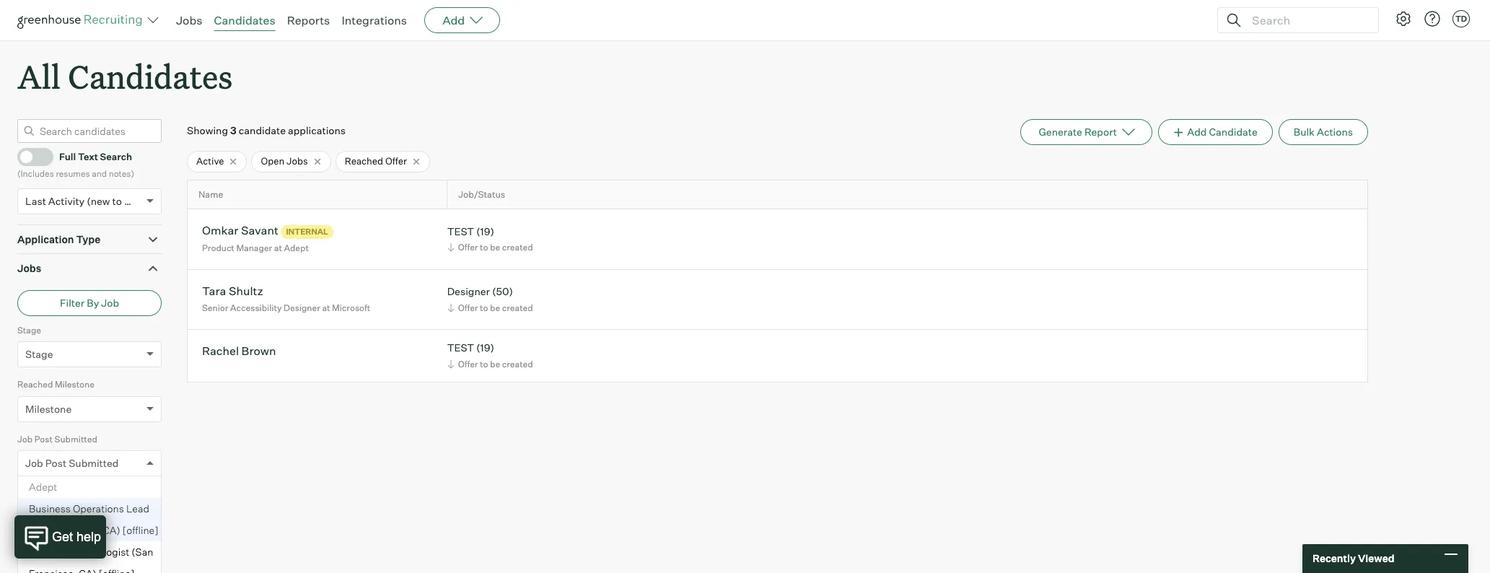 Task type: describe. For each thing, give the bounding box(es) containing it.
td button
[[1450, 7, 1473, 30]]

candidates link
[[214, 13, 275, 27]]

applications
[[288, 124, 346, 137]]

job inside button
[[101, 296, 119, 309]]

job post submitted element
[[17, 432, 162, 573]]

omkar savant
[[202, 223, 279, 238]]

creative
[[29, 546, 67, 558]]

to
[[35, 489, 46, 500]]

reports
[[287, 13, 330, 27]]

old)
[[124, 195, 143, 207]]

3
[[230, 124, 237, 137]]

shultz
[[229, 284, 263, 298]]

0 vertical spatial submitted
[[55, 434, 97, 444]]

1 vertical spatial job
[[17, 434, 33, 444]]

bulk
[[1294, 126, 1315, 138]]

0 vertical spatial job post submitted
[[17, 434, 97, 444]]

2 vertical spatial jobs
[[17, 262, 41, 274]]

form
[[17, 539, 39, 550]]

to for offer to be created link related to product manager at adept
[[480, 242, 488, 253]]

0 vertical spatial at
[[274, 242, 282, 253]]

to be sent
[[35, 489, 80, 500]]

2 (19) from the top
[[476, 342, 494, 354]]

configure image
[[1395, 10, 1413, 27]]

jobs link
[[176, 13, 202, 27]]

all
[[17, 55, 60, 97]]

greenhouse recruiting image
[[17, 12, 147, 29]]

form element
[[17, 538, 162, 573]]

Search text field
[[1249, 10, 1366, 31]]

pending submission
[[35, 514, 122, 526]]

application
[[17, 233, 74, 245]]

td button
[[1453, 10, 1470, 27]]

full
[[59, 151, 76, 162]]

pending
[[35, 514, 71, 526]]

offer for senior accessibility designer at microsoft's offer to be created link
[[458, 302, 478, 313]]

francisco, inside business operations lead (san francisco, ca) [offline]
[[53, 524, 101, 536]]

last activity (new to old) option
[[25, 195, 143, 207]]

generate report button
[[1021, 119, 1153, 145]]

1 vertical spatial post
[[45, 457, 67, 469]]

filter
[[60, 296, 85, 309]]

submission
[[73, 514, 122, 526]]

0 vertical spatial post
[[34, 434, 53, 444]]

microsoft
[[332, 302, 371, 313]]

candidate reports are now available! apply filters and select "view in app" element
[[1021, 119, 1153, 145]]

created for product manager at adept
[[502, 242, 533, 253]]

open jobs
[[261, 155, 308, 167]]

all candidates
[[17, 55, 233, 97]]

1 vertical spatial stage
[[25, 348, 53, 360]]

last
[[25, 195, 46, 207]]

add for add
[[443, 13, 465, 27]]

application type
[[17, 233, 101, 245]]

0 vertical spatial candidates
[[214, 13, 275, 27]]

To be sent checkbox
[[20, 489, 30, 498]]

adept inside job post submitted element
[[29, 481, 57, 493]]

be for senior accessibility designer at microsoft's offer to be created link
[[490, 302, 500, 313]]

offer for offer to be created link related to product manager at adept
[[458, 242, 478, 253]]

be for offer to be created link related to product manager at adept
[[490, 242, 500, 253]]

ca) inside business operations lead (san francisco, ca) [offline]
[[103, 524, 120, 536]]

tara shultz senior accessibility designer at microsoft
[[202, 284, 371, 313]]

senior
[[202, 302, 228, 313]]

notes)
[[109, 168, 134, 179]]

add candidate
[[1188, 126, 1258, 138]]

generate
[[1039, 126, 1083, 138]]

offer to be created link for senior accessibility designer at microsoft
[[445, 301, 537, 315]]

1 vertical spatial milestone
[[25, 403, 72, 415]]

1 horizontal spatial adept
[[284, 242, 309, 253]]

bulk actions
[[1294, 126, 1353, 138]]

search
[[100, 151, 132, 162]]

tara
[[202, 284, 226, 298]]

omkar
[[202, 223, 239, 238]]

full text search (includes resumes and notes)
[[17, 151, 134, 179]]

(san inside creative technologist (san francisco, ca) [offline]
[[132, 546, 153, 558]]

td
[[1456, 14, 1468, 24]]

brown
[[242, 344, 276, 358]]

resumes
[[56, 168, 90, 179]]

offer for 3rd offer to be created link from the top
[[458, 359, 478, 369]]

candidate
[[239, 124, 286, 137]]

sent
[[61, 489, 80, 500]]

offer to be created link for product manager at adept
[[445, 241, 537, 254]]

report
[[1085, 126, 1117, 138]]

to for senior accessibility designer at microsoft's offer to be created link
[[480, 302, 488, 313]]

integrations
[[342, 13, 407, 27]]

rachel brown
[[202, 344, 276, 358]]

[offline] inside creative technologist (san francisco, ca) [offline]
[[99, 567, 135, 573]]

reached milestone
[[17, 379, 95, 390]]

ca) inside creative technologist (san francisco, ca) [offline]
[[79, 567, 96, 573]]

bulk actions link
[[1279, 119, 1369, 145]]

filter by job button
[[17, 290, 162, 316]]

generate report
[[1039, 126, 1117, 138]]

operations
[[73, 503, 124, 515]]

manager
[[236, 242, 272, 253]]

checkmark image
[[24, 151, 35, 161]]

savant
[[241, 223, 279, 238]]

text
[[78, 151, 98, 162]]

lead
[[126, 503, 149, 515]]



Task type: vqa. For each thing, say whether or not it's contained in the screenshot.
top Milestone
yes



Task type: locate. For each thing, give the bounding box(es) containing it.
2 offer to be created link from the top
[[445, 301, 537, 315]]

test down job/status at the top of the page
[[447, 225, 474, 237]]

0 horizontal spatial at
[[274, 242, 282, 253]]

0 vertical spatial (19)
[[476, 225, 494, 237]]

be up (50)
[[490, 242, 500, 253]]

2 created from the top
[[502, 302, 533, 313]]

adept up business
[[29, 481, 57, 493]]

(50)
[[492, 285, 513, 298]]

job post submitted up 'sent'
[[25, 457, 119, 469]]

created down designer (50) offer to be created on the left of page
[[502, 359, 533, 369]]

stage
[[17, 325, 41, 335], [25, 348, 53, 360]]

3 offer to be created link from the top
[[445, 357, 537, 371]]

offer inside designer (50) offer to be created
[[458, 302, 478, 313]]

technologist
[[69, 546, 129, 558]]

designer inside 'tara shultz senior accessibility designer at microsoft'
[[284, 302, 320, 313]]

1 vertical spatial francisco,
[[29, 567, 77, 573]]

1 vertical spatial candidates
[[68, 55, 233, 97]]

1 horizontal spatial ca)
[[103, 524, 120, 536]]

1 horizontal spatial at
[[322, 302, 330, 313]]

at
[[274, 242, 282, 253], [322, 302, 330, 313]]

milestone
[[55, 379, 95, 390], [25, 403, 72, 415]]

reached for reached milestone
[[17, 379, 53, 390]]

1 vertical spatial ca)
[[79, 567, 96, 573]]

1 vertical spatial jobs
[[287, 155, 308, 167]]

at inside 'tara shultz senior accessibility designer at microsoft'
[[322, 302, 330, 313]]

candidates down jobs link
[[68, 55, 233, 97]]

2 test (19) offer to be created from the top
[[447, 342, 533, 369]]

1 vertical spatial [offline]
[[99, 567, 135, 573]]

accessibility
[[230, 302, 282, 313]]

0 horizontal spatial designer
[[284, 302, 320, 313]]

job
[[101, 296, 119, 309], [17, 434, 33, 444], [25, 457, 43, 469]]

jobs down the application
[[17, 262, 41, 274]]

reached milestone element
[[17, 378, 162, 432]]

recently viewed
[[1313, 552, 1395, 565]]

add
[[443, 13, 465, 27], [1188, 126, 1207, 138]]

be down designer (50) offer to be created on the left of page
[[490, 359, 500, 369]]

designer right accessibility
[[284, 302, 320, 313]]

(new
[[87, 195, 110, 207]]

(19)
[[476, 225, 494, 237], [476, 342, 494, 354]]

1 test (19) offer to be created from the top
[[447, 225, 533, 253]]

reports link
[[287, 13, 330, 27]]

offer
[[385, 155, 407, 167], [458, 242, 478, 253], [458, 302, 478, 313], [458, 359, 478, 369]]

business operations lead (san francisco, ca) [offline]
[[29, 503, 159, 536]]

designer inside designer (50) offer to be created
[[447, 285, 490, 298]]

1 vertical spatial add
[[1188, 126, 1207, 138]]

0 vertical spatial jobs
[[176, 13, 202, 27]]

1 created from the top
[[502, 242, 533, 253]]

1 vertical spatial test
[[447, 342, 474, 354]]

milestone down stage element at the left of the page
[[55, 379, 95, 390]]

omkar savant link
[[202, 223, 279, 240]]

1 vertical spatial submitted
[[69, 457, 119, 469]]

reached offer
[[345, 155, 407, 167]]

adept down internal
[[284, 242, 309, 253]]

submitted down reached milestone element
[[55, 434, 97, 444]]

0 vertical spatial test (19) offer to be created
[[447, 225, 533, 253]]

by
[[87, 296, 99, 309]]

1 vertical spatial (19)
[[476, 342, 494, 354]]

designer (50) offer to be created
[[447, 285, 533, 313]]

active
[[196, 155, 224, 167]]

1 vertical spatial (san
[[132, 546, 153, 558]]

1 (19) from the top
[[476, 225, 494, 237]]

ca) up technologist
[[103, 524, 120, 536]]

1 vertical spatial created
[[502, 302, 533, 313]]

1 horizontal spatial designer
[[447, 285, 490, 298]]

add for add candidate
[[1188, 126, 1207, 138]]

0 horizontal spatial adept
[[29, 481, 57, 493]]

[offline] down lead
[[123, 524, 159, 536]]

2 vertical spatial job
[[25, 457, 43, 469]]

(includes
[[17, 168, 54, 179]]

post up to
[[34, 434, 53, 444]]

actions
[[1317, 126, 1353, 138]]

1 horizontal spatial jobs
[[176, 13, 202, 27]]

activity
[[48, 195, 85, 207]]

add candidate link
[[1159, 119, 1273, 145]]

showing 3 candidate applications
[[187, 124, 346, 137]]

1 vertical spatial designer
[[284, 302, 320, 313]]

test (19) offer to be created down job/status at the top of the page
[[447, 225, 533, 253]]

recently
[[1313, 552, 1356, 565]]

be
[[490, 242, 500, 253], [490, 302, 500, 313], [490, 359, 500, 369], [48, 489, 59, 500]]

2 vertical spatial offer to be created link
[[445, 357, 537, 371]]

2 test from the top
[[447, 342, 474, 354]]

1 horizontal spatial reached
[[345, 155, 383, 167]]

test for offer to be created link related to product manager at adept
[[447, 225, 474, 237]]

Pending submission checkbox
[[20, 514, 30, 524]]

0 vertical spatial stage
[[17, 325, 41, 335]]

creative technologist (san francisco, ca) [offline]
[[29, 546, 153, 573]]

0 horizontal spatial ca)
[[79, 567, 96, 573]]

job/status
[[458, 189, 505, 200]]

post up to be sent
[[45, 457, 67, 469]]

0 horizontal spatial (san
[[29, 524, 51, 536]]

showing
[[187, 124, 228, 137]]

(san down pending submission option
[[29, 524, 51, 536]]

submitted up 'sent'
[[69, 457, 119, 469]]

product
[[202, 242, 234, 253]]

0 horizontal spatial add
[[443, 13, 465, 27]]

0 vertical spatial offer to be created link
[[445, 241, 537, 254]]

open
[[261, 155, 285, 167]]

designer left (50)
[[447, 285, 490, 298]]

offer to be created link
[[445, 241, 537, 254], [445, 301, 537, 315], [445, 357, 537, 371]]

created inside designer (50) offer to be created
[[502, 302, 533, 313]]

creative technologist (san francisco, ca) [offline] option
[[18, 542, 161, 573]]

0 horizontal spatial jobs
[[17, 262, 41, 274]]

Search candidates field
[[17, 119, 162, 143]]

created up (50)
[[502, 242, 533, 253]]

(19) down job/status at the top of the page
[[476, 225, 494, 237]]

0 vertical spatial test
[[447, 225, 474, 237]]

0 vertical spatial job
[[101, 296, 119, 309]]

at left microsoft
[[322, 302, 330, 313]]

1 vertical spatial test (19) offer to be created
[[447, 342, 533, 369]]

tara shultz link
[[202, 284, 263, 301]]

3 created from the top
[[502, 359, 533, 369]]

1 horizontal spatial add
[[1188, 126, 1207, 138]]

job post submitted down reached milestone element
[[17, 434, 97, 444]]

(19) down designer (50) offer to be created on the left of page
[[476, 342, 494, 354]]

filter by job
[[60, 296, 119, 309]]

rachel brown link
[[202, 344, 276, 360]]

jobs left the candidates link
[[176, 13, 202, 27]]

test
[[447, 225, 474, 237], [447, 342, 474, 354]]

submitted
[[55, 434, 97, 444], [69, 457, 119, 469]]

offer to be created link down designer (50) offer to be created on the left of page
[[445, 357, 537, 371]]

to for 3rd offer to be created link from the top
[[480, 359, 488, 369]]

[offline]
[[123, 524, 159, 536], [99, 567, 135, 573]]

business
[[29, 503, 71, 515]]

0 vertical spatial add
[[443, 13, 465, 27]]

jobs right open
[[287, 155, 308, 167]]

1 vertical spatial offer to be created link
[[445, 301, 537, 315]]

add button
[[425, 7, 500, 33]]

ca) down technologist
[[79, 567, 96, 573]]

and
[[92, 168, 107, 179]]

name
[[199, 189, 223, 200]]

candidate
[[1209, 126, 1258, 138]]

ca)
[[103, 524, 120, 536], [79, 567, 96, 573]]

none field inside job post submitted element
[[25, 451, 29, 476]]

reached down stage element at the left of the page
[[17, 379, 53, 390]]

reached for reached offer
[[345, 155, 383, 167]]

stage element
[[17, 323, 162, 378]]

1 horizontal spatial (san
[[132, 546, 153, 558]]

0 horizontal spatial reached
[[17, 379, 53, 390]]

be for 3rd offer to be created link from the top
[[490, 359, 500, 369]]

integrations link
[[342, 13, 407, 27]]

1 vertical spatial reached
[[17, 379, 53, 390]]

be inside designer (50) offer to be created
[[490, 302, 500, 313]]

business operations lead (san francisco, ca) [offline] option
[[18, 498, 161, 542]]

1 test from the top
[[447, 225, 474, 237]]

designer
[[447, 285, 490, 298], [284, 302, 320, 313]]

created
[[502, 242, 533, 253], [502, 302, 533, 313], [502, 359, 533, 369]]

0 vertical spatial created
[[502, 242, 533, 253]]

1 offer to be created link from the top
[[445, 241, 537, 254]]

type
[[76, 233, 101, 245]]

reached down applications
[[345, 155, 383, 167]]

0 vertical spatial [offline]
[[123, 524, 159, 536]]

add inside popup button
[[443, 13, 465, 27]]

viewed
[[1358, 552, 1395, 565]]

(san inside business operations lead (san francisco, ca) [offline]
[[29, 524, 51, 536]]

to
[[112, 195, 122, 207], [480, 242, 488, 253], [480, 302, 488, 313], [480, 359, 488, 369]]

1 vertical spatial at
[[322, 302, 330, 313]]

adept
[[284, 242, 309, 253], [29, 481, 57, 493]]

created for senior accessibility designer at microsoft
[[502, 302, 533, 313]]

candidates right jobs link
[[214, 13, 275, 27]]

1 vertical spatial adept
[[29, 481, 57, 493]]

be right to
[[48, 489, 59, 500]]

offer to be created link up (50)
[[445, 241, 537, 254]]

rachel
[[202, 344, 239, 358]]

offer to be created link down (50)
[[445, 301, 537, 315]]

candidates
[[214, 13, 275, 27], [68, 55, 233, 97]]

milestone down reached milestone
[[25, 403, 72, 415]]

0 vertical spatial reached
[[345, 155, 383, 167]]

[offline] inside business operations lead (san francisco, ca) [offline]
[[123, 524, 159, 536]]

francisco,
[[53, 524, 101, 536], [29, 567, 77, 573]]

[offline] down technologist
[[99, 567, 135, 573]]

product manager at adept
[[202, 242, 309, 253]]

0 vertical spatial francisco,
[[53, 524, 101, 536]]

1 vertical spatial job post submitted
[[25, 457, 119, 469]]

0 vertical spatial adept
[[284, 242, 309, 253]]

None field
[[25, 451, 29, 476]]

created down (50)
[[502, 302, 533, 313]]

last activity (new to old)
[[25, 195, 143, 207]]

job post submitted
[[17, 434, 97, 444], [25, 457, 119, 469]]

jobs
[[176, 13, 202, 27], [287, 155, 308, 167], [17, 262, 41, 274]]

0 vertical spatial designer
[[447, 285, 490, 298]]

be down (50)
[[490, 302, 500, 313]]

0 vertical spatial milestone
[[55, 379, 95, 390]]

to inside designer (50) offer to be created
[[480, 302, 488, 313]]

(san right technologist
[[132, 546, 153, 558]]

internal
[[286, 227, 328, 237]]

2 vertical spatial created
[[502, 359, 533, 369]]

test (19) offer to be created down designer (50) offer to be created on the left of page
[[447, 342, 533, 369]]

test for 3rd offer to be created link from the top
[[447, 342, 474, 354]]

at right manager
[[274, 242, 282, 253]]

post
[[34, 434, 53, 444], [45, 457, 67, 469]]

test down designer (50) offer to be created on the left of page
[[447, 342, 474, 354]]

2 horizontal spatial jobs
[[287, 155, 308, 167]]

0 vertical spatial (san
[[29, 524, 51, 536]]

francisco, inside creative technologist (san francisco, ca) [offline]
[[29, 567, 77, 573]]

0 vertical spatial ca)
[[103, 524, 120, 536]]



